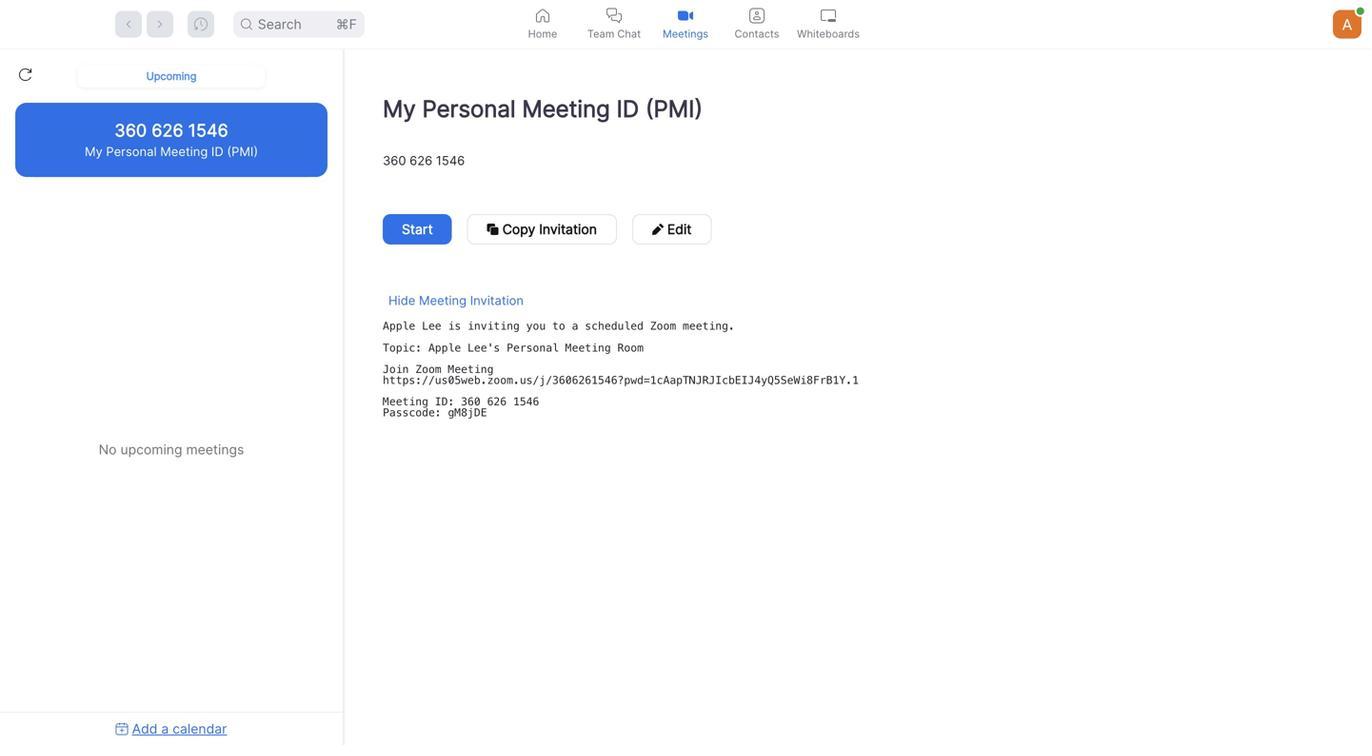 Task type: vqa. For each thing, say whether or not it's contained in the screenshot.
the "Host" dropdown button
no



Task type: locate. For each thing, give the bounding box(es) containing it.
add a calendar
[[132, 722, 227, 738]]

0 vertical spatial apple
[[383, 320, 416, 333]]

apple up topic:
[[383, 320, 416, 333]]

id down chat
[[617, 95, 639, 123]]

my
[[383, 95, 416, 123], [85, 144, 103, 159]]

2 vertical spatial 360
[[461, 396, 481, 408]]

0 vertical spatial 626
[[152, 120, 183, 141]]

team
[[588, 28, 615, 40]]

0 horizontal spatial 626
[[152, 120, 183, 141]]

hide
[[389, 293, 416, 308]]

home
[[528, 28, 558, 40]]

zoom right join
[[416, 363, 442, 376]]

0 horizontal spatial my
[[85, 144, 103, 159]]

profile contact image
[[750, 8, 765, 23]]

invitation inside button
[[539, 222, 597, 238]]

personal
[[423, 95, 516, 123], [106, 144, 157, 159], [507, 342, 559, 354]]

0 horizontal spatial (pmi)
[[227, 144, 258, 159]]

video on image
[[678, 8, 694, 23]]

1546 up 'start' button
[[436, 153, 465, 168]]

a right the to
[[572, 320, 579, 333]]

meeting
[[522, 95, 610, 123], [160, 144, 208, 159], [419, 293, 467, 308], [566, 342, 611, 354], [448, 363, 494, 376], [383, 396, 429, 408]]

copy image
[[488, 224, 499, 235], [488, 224, 499, 235]]

626 inside apple lee is inviting you to a scheduled zoom meeting. topic: apple lee's personal meeting room join zoom meeting https://us05web.zoom.us/j/3606261546?pwd=1caaptnjrjicbeij4yq5sewi8frb1y.1 meeting id: 360 626 1546 passcode: gm8jde
[[487, 396, 507, 408]]

1 vertical spatial my
[[85, 144, 103, 159]]

0 vertical spatial a
[[572, 320, 579, 333]]

626 for 360 626 1546 my personal meeting id (pmi)
[[152, 120, 183, 141]]

invitation
[[539, 222, 597, 238], [470, 293, 524, 308]]

add
[[132, 722, 158, 738]]

team chat image
[[607, 8, 622, 23], [607, 8, 622, 23]]

1 vertical spatial personal
[[106, 144, 157, 159]]

0 horizontal spatial 1546
[[188, 120, 228, 141]]

meetings
[[186, 442, 244, 458]]

personal down the upcoming tab list at the top left of the page
[[106, 144, 157, 159]]

is
[[448, 320, 461, 333]]

you
[[527, 320, 546, 333]]

1546 right gm8jde
[[513, 396, 540, 408]]

online image
[[1357, 7, 1365, 15]]

1546 inside apple lee is inviting you to a scheduled zoom meeting. topic: apple lee's personal meeting room join zoom meeting https://us05web.zoom.us/j/3606261546?pwd=1caaptnjrjicbeij4yq5sewi8frb1y.1 meeting id: 360 626 1546 passcode: gm8jde
[[513, 396, 540, 408]]

360
[[115, 120, 147, 141], [383, 153, 406, 168], [461, 396, 481, 408]]

1 horizontal spatial 360
[[383, 153, 406, 168]]

apple lee is inviting you to a scheduled zoom meeting. topic: apple lee's personal meeting room join zoom meeting https://us05web.zoom.us/j/3606261546?pwd=1caaptnjrjicbeij4yq5sewi8frb1y.1 meeting id: 360 626 1546 passcode: gm8jde
[[383, 320, 859, 419]]

1546 down the upcoming tab list at the top left of the page
[[188, 120, 228, 141]]

626 down the upcoming tab list at the top left of the page
[[152, 120, 183, 141]]

edit image
[[653, 224, 664, 235]]

1546 for 360 626 1546 my personal meeting id (pmi)
[[188, 120, 228, 141]]

0 vertical spatial 1546
[[188, 120, 228, 141]]

1 vertical spatial 1546
[[436, 153, 465, 168]]

zoom left meeting.
[[651, 320, 677, 333]]

my inside the 360 626 1546 my personal meeting id (pmi)
[[85, 144, 103, 159]]

video on image
[[678, 8, 694, 23]]

personal inside apple lee is inviting you to a scheduled zoom meeting. topic: apple lee's personal meeting room join zoom meeting https://us05web.zoom.us/j/3606261546?pwd=1caaptnjrjicbeij4yq5sewi8frb1y.1 meeting id: 360 626 1546 passcode: gm8jde
[[507, 342, 559, 354]]

626 inside the 360 626 1546 my personal meeting id (pmi)
[[152, 120, 183, 141]]

0 vertical spatial 360
[[115, 120, 147, 141]]

upcoming
[[120, 442, 182, 458]]

2 vertical spatial 1546
[[513, 396, 540, 408]]

1 vertical spatial id
[[211, 144, 224, 159]]

1 horizontal spatial 626
[[410, 153, 433, 168]]

passcode:
[[383, 407, 442, 419]]

team chat button
[[579, 0, 650, 49]]

360 up 'start' button
[[383, 153, 406, 168]]

1 horizontal spatial id
[[617, 95, 639, 123]]

contacts button
[[722, 0, 793, 49]]

1 vertical spatial 626
[[410, 153, 433, 168]]

360 626 1546 my personal meeting id (pmi)
[[85, 120, 258, 159]]

whiteboard small image
[[821, 8, 837, 23], [821, 8, 837, 23]]

no
[[99, 442, 117, 458]]

1 horizontal spatial zoom
[[651, 320, 677, 333]]

meeting down home
[[522, 95, 610, 123]]

1546
[[188, 120, 228, 141], [436, 153, 465, 168], [513, 396, 540, 408]]

626 up 'start' button
[[410, 153, 433, 168]]

0 vertical spatial invitation
[[539, 222, 597, 238]]

refresh image
[[19, 69, 31, 81]]

2 vertical spatial personal
[[507, 342, 559, 354]]

personal up 360 626 1546
[[423, 95, 516, 123]]

refresh image
[[19, 69, 31, 81]]

lee's
[[468, 342, 500, 354]]

2 horizontal spatial 1546
[[513, 396, 540, 408]]

meeting down the upcoming tab list at the top left of the page
[[160, 144, 208, 159]]

meeting down scheduled in the top of the page
[[566, 342, 611, 354]]

a
[[572, 320, 579, 333], [161, 722, 169, 738]]

personal down "you"
[[507, 342, 559, 354]]

1 vertical spatial zoom
[[416, 363, 442, 376]]

2 horizontal spatial 626
[[487, 396, 507, 408]]

to
[[553, 320, 566, 333]]

invitation right copy on the left top of page
[[539, 222, 597, 238]]

1 vertical spatial (pmi)
[[227, 144, 258, 159]]

2 horizontal spatial 360
[[461, 396, 481, 408]]

1546 inside the 360 626 1546 my personal meeting id (pmi)
[[188, 120, 228, 141]]

hide meeting invitation button
[[383, 293, 530, 308]]

meetings tab panel
[[0, 50, 1372, 746]]

1 horizontal spatial (pmi)
[[646, 95, 703, 123]]

a right add
[[161, 722, 169, 738]]

(pmi)
[[646, 95, 703, 123], [227, 144, 258, 159]]

invitation up inviting
[[470, 293, 524, 308]]

1546 for 360 626 1546
[[436, 153, 465, 168]]

0 horizontal spatial 360
[[115, 120, 147, 141]]

0 horizontal spatial id
[[211, 144, 224, 159]]

626
[[152, 120, 183, 141], [410, 153, 433, 168], [487, 396, 507, 408]]

apple down is
[[429, 342, 461, 354]]

my personal meeting id (pmi)
[[383, 95, 703, 123]]

upcoming tab list
[[0, 50, 343, 103]]

id inside the 360 626 1546 my personal meeting id (pmi)
[[211, 144, 224, 159]]

1 horizontal spatial invitation
[[539, 222, 597, 238]]

1 vertical spatial a
[[161, 722, 169, 738]]

1 horizontal spatial apple
[[429, 342, 461, 354]]

1 vertical spatial invitation
[[470, 293, 524, 308]]

id down the upcoming tab list at the top left of the page
[[211, 144, 224, 159]]

360 right id:
[[461, 396, 481, 408]]

whiteboards
[[797, 28, 860, 40]]

0 vertical spatial zoom
[[651, 320, 677, 333]]

id
[[617, 95, 639, 123], [211, 144, 224, 159]]

2 vertical spatial 626
[[487, 396, 507, 408]]

gm8jde
[[448, 407, 487, 419]]

0 horizontal spatial invitation
[[470, 293, 524, 308]]

meetings button
[[650, 0, 722, 49]]

online image
[[1357, 7, 1365, 15]]

tab list
[[507, 0, 865, 49]]

apple
[[383, 320, 416, 333], [429, 342, 461, 354]]

1 vertical spatial 360
[[383, 153, 406, 168]]

0 horizontal spatial apple
[[383, 320, 416, 333]]

(pmi) inside the 360 626 1546 my personal meeting id (pmi)
[[227, 144, 258, 159]]

1 horizontal spatial a
[[572, 320, 579, 333]]

zoom
[[651, 320, 677, 333], [416, 363, 442, 376]]

⌘f
[[336, 16, 357, 32]]

meeting down lee's at the top left of the page
[[448, 363, 494, 376]]

626 right id:
[[487, 396, 507, 408]]

360 down the upcoming tab list at the top left of the page
[[115, 120, 147, 141]]

topic:
[[383, 342, 422, 354]]

1 horizontal spatial my
[[383, 95, 416, 123]]

0 vertical spatial id
[[617, 95, 639, 123]]

scheduled
[[585, 320, 644, 333]]

upcoming
[[146, 70, 197, 82]]

1 horizontal spatial 1546
[[436, 153, 465, 168]]

no upcoming meetings
[[99, 442, 244, 458]]

whiteboards button
[[793, 0, 865, 49]]

360 inside the 360 626 1546 my personal meeting id (pmi)
[[115, 120, 147, 141]]

calendar add calendar image
[[116, 724, 128, 736], [116, 724, 128, 736]]

hide meeting invitation
[[389, 293, 524, 308]]



Task type: describe. For each thing, give the bounding box(es) containing it.
magnifier image
[[241, 19, 252, 30]]

personal inside the 360 626 1546 my personal meeting id (pmi)
[[106, 144, 157, 159]]

avatar image
[[1334, 10, 1362, 39]]

lee
[[422, 320, 442, 333]]

360 for 360 626 1546
[[383, 153, 406, 168]]

start button
[[383, 214, 452, 245]]

edit button
[[633, 214, 712, 245]]

1 vertical spatial apple
[[429, 342, 461, 354]]

inviting
[[468, 320, 520, 333]]

profile contact image
[[750, 8, 765, 23]]

add a calendar link
[[116, 722, 227, 738]]

copy
[[503, 222, 536, 238]]

home small image
[[535, 8, 551, 23]]

0 horizontal spatial zoom
[[416, 363, 442, 376]]

0 vertical spatial my
[[383, 95, 416, 123]]

tab list containing home
[[507, 0, 865, 49]]

a inside apple lee is inviting you to a scheduled zoom meeting. topic: apple lee's personal meeting room join zoom meeting https://us05web.zoom.us/j/3606261546?pwd=1caaptnjrjicbeij4yq5sewi8frb1y.1 meeting id: 360 626 1546 passcode: gm8jde
[[572, 320, 579, 333]]

0 vertical spatial (pmi)
[[646, 95, 703, 123]]

edit image
[[653, 224, 664, 235]]

https://us05web.zoom.us/j/3606261546?pwd=1caaptnjrjicbeij4yq5sewi8frb1y.1
[[383, 374, 859, 387]]

chat
[[618, 28, 641, 40]]

copy invitation
[[503, 222, 597, 238]]

magnifier image
[[241, 19, 252, 30]]

0 horizontal spatial a
[[161, 722, 169, 738]]

contacts
[[735, 28, 780, 40]]

join
[[383, 363, 409, 376]]

0 vertical spatial personal
[[423, 95, 516, 123]]

room
[[618, 342, 644, 354]]

copy invitation button
[[468, 214, 617, 245]]

meeting.
[[683, 320, 735, 333]]

home button
[[507, 0, 579, 49]]

360 inside apple lee is inviting you to a scheduled zoom meeting. topic: apple lee's personal meeting room join zoom meeting https://us05web.zoom.us/j/3606261546?pwd=1caaptnjrjicbeij4yq5sewi8frb1y.1 meeting id: 360 626 1546 passcode: gm8jde
[[461, 396, 481, 408]]

edit
[[668, 222, 692, 238]]

id:
[[435, 396, 455, 408]]

team chat
[[588, 28, 641, 40]]

start
[[402, 222, 433, 238]]

home small image
[[535, 8, 551, 23]]

search
[[258, 16, 302, 32]]

meeting inside the 360 626 1546 my personal meeting id (pmi)
[[160, 144, 208, 159]]

meetings
[[663, 28, 709, 40]]

meeting down join
[[383, 396, 429, 408]]

calendar
[[173, 722, 227, 738]]

360 for 360 626 1546 my personal meeting id (pmi)
[[115, 120, 147, 141]]

626 for 360 626 1546
[[410, 153, 433, 168]]

360 626 1546
[[383, 153, 465, 168]]

meeting up lee
[[419, 293, 467, 308]]



